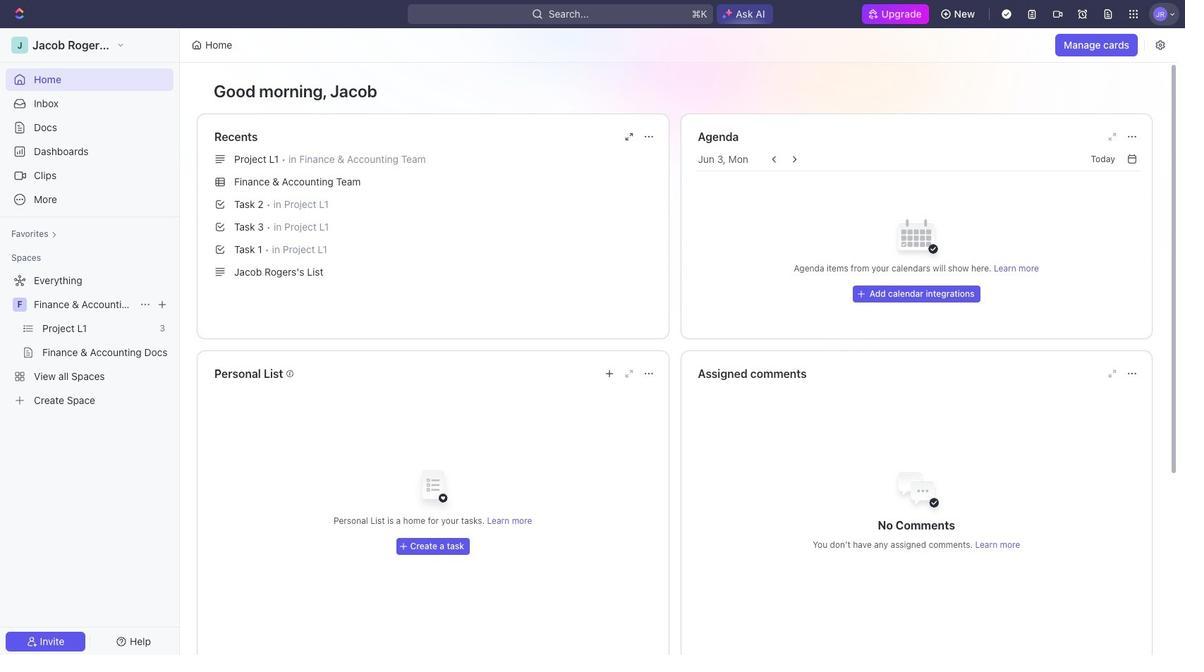 Task type: locate. For each thing, give the bounding box(es) containing it.
finance & accounting team, , element
[[13, 298, 27, 312]]

sidebar navigation
[[0, 28, 183, 655]]

tree
[[6, 269, 174, 412]]

tree inside sidebar navigation
[[6, 269, 174, 412]]



Task type: vqa. For each thing, say whether or not it's contained in the screenshot.
SIDEBAR "navigation"
yes



Task type: describe. For each thing, give the bounding box(es) containing it.
jacob rogers's workspace, , element
[[11, 37, 28, 54]]



